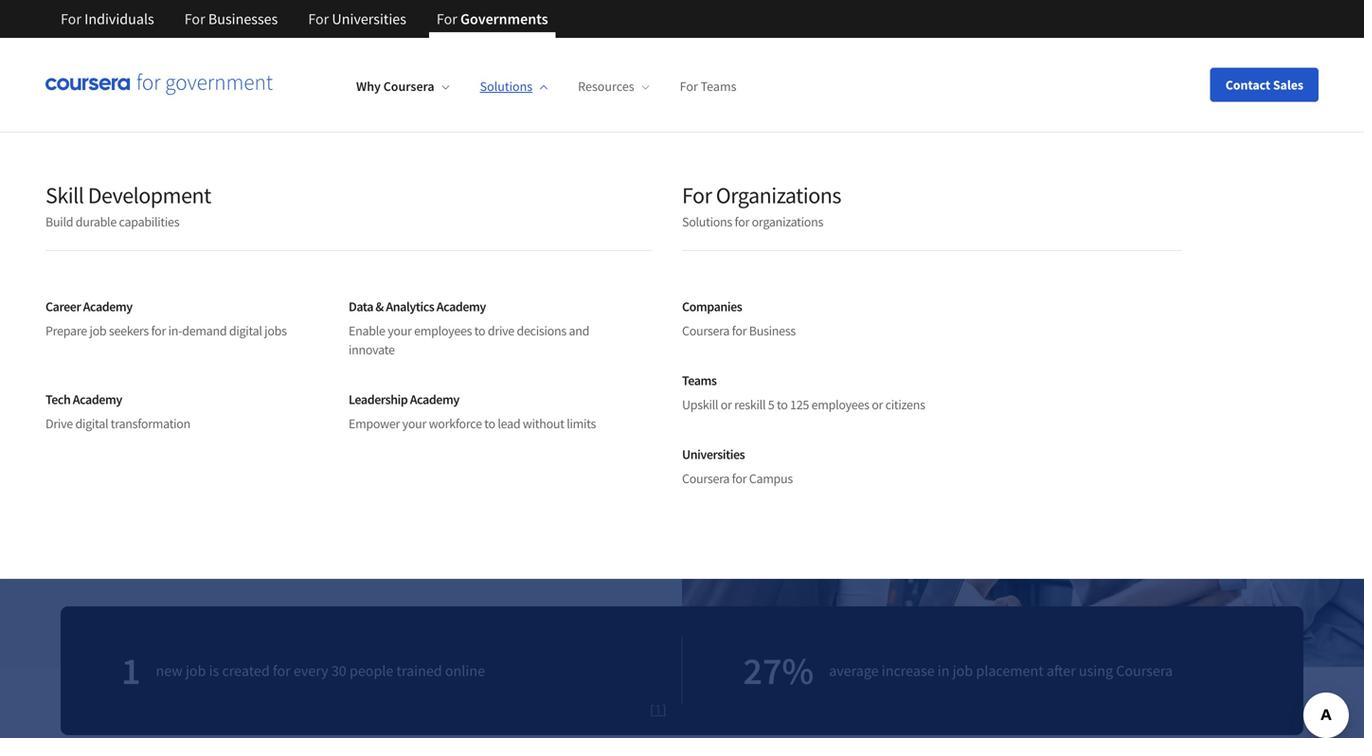 Task type: locate. For each thing, give the bounding box(es) containing it.
&
[[376, 298, 384, 315]]

created
[[222, 662, 270, 681]]

1 horizontal spatial employees
[[812, 396, 870, 413]]

2 vertical spatial your
[[403, 415, 427, 432]]

or left the reskill
[[721, 396, 732, 413]]

0 horizontal spatial digital
[[75, 415, 108, 432]]

demand left 'jobs'
[[182, 322, 227, 339]]

job right in
[[953, 662, 974, 681]]

enable
[[349, 322, 385, 339]]

1 vertical spatial citizens
[[886, 396, 926, 413]]

coursera inside universities coursera for campus
[[682, 470, 730, 487]]

and right skills
[[433, 340, 468, 369]]

1 vertical spatial demand
[[303, 340, 380, 369]]

to inside teams upskill or reskill 5 to 125 employees or citizens
[[777, 396, 788, 413]]

solutions down 'organizations'
[[682, 213, 733, 230]]

1 or from the left
[[721, 396, 732, 413]]

your
[[388, 322, 412, 339], [117, 340, 159, 369], [403, 415, 427, 432]]

resources link
[[578, 78, 650, 95]]

capabilities
[[119, 213, 179, 230]]

support
[[211, 374, 283, 403]]

using
[[1080, 662, 1114, 681]]

innovate
[[349, 341, 395, 358]]

with
[[235, 340, 275, 369]]

and down skills
[[418, 374, 453, 403]]

0 horizontal spatial job
[[90, 322, 107, 339]]

durable
[[76, 213, 117, 230]]

workforce left lead
[[429, 415, 482, 432]]

academy inside tech academy drive digital transformation
[[73, 391, 122, 408]]

companies
[[682, 298, 743, 315]]

1 vertical spatial digital
[[75, 415, 108, 432]]

0 vertical spatial demand
[[182, 322, 227, 339]]

prepare
[[45, 322, 87, 339]]

or
[[721, 396, 732, 413], [872, 396, 884, 413]]

for
[[61, 9, 81, 28], [185, 9, 205, 28], [308, 9, 329, 28], [437, 9, 458, 28], [680, 78, 698, 95], [682, 181, 712, 209]]

increase
[[882, 662, 935, 681]]

1 vertical spatial in-
[[280, 340, 303, 369]]

for inside the for organizations solutions for organizations
[[682, 181, 712, 209]]

1 horizontal spatial digital
[[229, 322, 262, 339]]

coursera for government image
[[45, 74, 273, 96]]

0 vertical spatial citizens
[[163, 340, 231, 369]]

1 vertical spatial workforce
[[429, 415, 482, 432]]

academy inside leadership academy empower your workforce to lead without limits
[[410, 391, 460, 408]]

drive
[[488, 322, 515, 339], [458, 374, 503, 403]]

teams inside teams upskill or reskill 5 to 125 employees or citizens
[[682, 372, 717, 389]]

academy inside career academy prepare job seekers for in-demand digital jobs
[[83, 298, 133, 315]]

why coursera
[[356, 78, 435, 95]]

for left governments
[[437, 9, 458, 28]]

academy
[[83, 298, 133, 315], [437, 298, 486, 315], [73, 391, 122, 408], [410, 391, 460, 408]]

demand
[[182, 322, 227, 339], [303, 340, 380, 369]]

data & analytics academy enable your employees to drive decisions and innovate
[[349, 298, 590, 358]]

1
[[121, 647, 141, 695], [655, 700, 662, 718]]

0 horizontal spatial universities
[[332, 9, 407, 28]]

1 horizontal spatial universities
[[682, 446, 745, 463]]

0 horizontal spatial in-
[[168, 322, 182, 339]]

for left businesses
[[185, 9, 205, 28]]

coursera left campus
[[682, 470, 730, 487]]

limits
[[567, 415, 596, 432]]

employees inside data & analytics academy enable your employees to drive decisions and innovate
[[414, 322, 472, 339]]

0 vertical spatial 1
[[121, 647, 141, 695]]

businesses
[[208, 9, 278, 28]]

to left lead
[[485, 415, 496, 432]]

or right 125
[[872, 396, 884, 413]]

0 horizontal spatial or
[[721, 396, 732, 413]]

to inside data & analytics academy enable your employees to drive decisions and innovate
[[475, 322, 486, 339]]

academy up growth.
[[73, 391, 122, 408]]

solutions down governments
[[480, 78, 533, 95]]

equip your citizens with in-demand skills and reduce unemployment, support local industry, and drive economic growth.
[[61, 340, 597, 437]]

and
[[569, 322, 590, 339], [433, 340, 468, 369], [418, 374, 453, 403]]

workforce for academy
[[429, 415, 482, 432]]

job inside career academy prepare job seekers for in-demand digital jobs
[[90, 322, 107, 339]]

to inside leadership academy empower your workforce to lead without limits
[[485, 415, 496, 432]]

1 horizontal spatial 1
[[655, 700, 662, 718]]

universities down upskill
[[682, 446, 745, 463]]

coursera
[[384, 78, 435, 95], [682, 322, 730, 339], [682, 470, 730, 487], [1117, 662, 1174, 681]]

academy up the seekers
[[83, 298, 133, 315]]

local
[[287, 374, 330, 403]]

drive up reduce
[[488, 322, 515, 339]]

1 horizontal spatial solutions
[[682, 213, 733, 230]]

0 vertical spatial in-
[[168, 322, 182, 339]]

for
[[735, 213, 750, 230], [151, 322, 166, 339], [732, 322, 747, 339], [732, 470, 747, 487], [273, 662, 291, 681]]

coursera inside companies coursera for business
[[682, 322, 730, 339]]

drive down reduce
[[458, 374, 503, 403]]

job left is
[[186, 662, 206, 681]]

digital inside tech academy drive digital transformation
[[75, 415, 108, 432]]

your right "empower"
[[403, 415, 427, 432]]

1 horizontal spatial in-
[[280, 340, 303, 369]]

workforce up innovate
[[231, 246, 478, 322]]

career academy prepare job seekers for in-demand digital jobs
[[45, 298, 287, 339]]

125
[[791, 396, 810, 413]]

in- down 'jobs'
[[280, 340, 303, 369]]

1 vertical spatial universities
[[682, 446, 745, 463]]

for right resources link
[[680, 78, 698, 95]]

for for universities
[[308, 9, 329, 28]]

academy down skills
[[410, 391, 460, 408]]

1 vertical spatial to
[[777, 396, 788, 413]]

1 vertical spatial 1
[[655, 700, 662, 718]]

employees
[[414, 322, 472, 339], [812, 396, 870, 413]]

[ 1 ]
[[651, 700, 667, 718]]

universities coursera for campus
[[682, 446, 793, 487]]

for right the seekers
[[151, 322, 166, 339]]

drive
[[45, 415, 73, 432]]

27%
[[744, 647, 814, 695]]

contact
[[1226, 76, 1271, 93]]

empower
[[349, 415, 400, 432]]

1 vertical spatial solutions
[[682, 213, 733, 230]]

digital inside career academy prepare job seekers for in-demand digital jobs
[[229, 322, 262, 339]]

reskill
[[735, 396, 766, 413]]

coursera down the companies
[[682, 322, 730, 339]]

0 vertical spatial universities
[[332, 9, 407, 28]]

30
[[332, 662, 347, 681]]

to right 5
[[777, 396, 788, 413]]

0 vertical spatial workforce
[[231, 246, 478, 322]]

your up skills
[[388, 322, 412, 339]]

academy for leadership academy empower your workforce to lead without limits
[[410, 391, 460, 408]]

coursera right 'why'
[[384, 78, 435, 95]]

contact sales button
[[1211, 68, 1319, 102]]

employees down analytics
[[414, 322, 472, 339]]

is
[[209, 662, 219, 681]]

1 vertical spatial your
[[117, 340, 159, 369]]

1 horizontal spatial citizens
[[886, 396, 926, 413]]

job
[[90, 322, 107, 339], [186, 662, 206, 681], [953, 662, 974, 681]]

for inside companies coursera for business
[[732, 322, 747, 339]]

employees right 125
[[812, 396, 870, 413]]

jobs
[[265, 322, 287, 339]]

1 horizontal spatial demand
[[303, 340, 380, 369]]

0 vertical spatial solutions
[[480, 78, 533, 95]]

resources
[[578, 78, 635, 95]]

for left "business"
[[732, 322, 747, 339]]

0 horizontal spatial 1
[[121, 647, 141, 695]]

and right the decisions
[[569, 322, 590, 339]]

for for organizations
[[682, 181, 712, 209]]

teams
[[701, 78, 737, 95], [682, 372, 717, 389]]

average increase in job placement after using coursera
[[830, 662, 1174, 681]]

2 vertical spatial to
[[485, 415, 496, 432]]

0 vertical spatial digital
[[229, 322, 262, 339]]

and inside data & analytics academy enable your employees to drive decisions and innovate
[[569, 322, 590, 339]]

0 horizontal spatial employees
[[414, 322, 472, 339]]

1 vertical spatial drive
[[458, 374, 503, 403]]

digital right drive
[[75, 415, 108, 432]]

academy right analytics
[[437, 298, 486, 315]]

]
[[662, 700, 667, 718]]

a
[[271, 185, 301, 262]]

0 vertical spatial your
[[388, 322, 412, 339]]

contact sales
[[1226, 76, 1304, 93]]

job up 'equip'
[[90, 322, 107, 339]]

0 vertical spatial and
[[569, 322, 590, 339]]

0 horizontal spatial citizens
[[163, 340, 231, 369]]

analytics
[[386, 298, 434, 315]]

universities up 'why'
[[332, 9, 407, 28]]

solutions
[[480, 78, 533, 95], [682, 213, 733, 230]]

banner navigation
[[45, 0, 564, 38]]

workforce inside develop a skilled citizen workforce
[[231, 246, 478, 322]]

for right businesses
[[308, 9, 329, 28]]

for down 'organizations'
[[735, 213, 750, 230]]

placement
[[977, 662, 1044, 681]]

for universities
[[308, 9, 407, 28]]

1 vertical spatial teams
[[682, 372, 717, 389]]

0 vertical spatial employees
[[414, 322, 472, 339]]

universities
[[332, 9, 407, 28], [682, 446, 745, 463]]

employees inside teams upskill or reskill 5 to 125 employees or citizens
[[812, 396, 870, 413]]

workforce
[[231, 246, 478, 322], [429, 415, 482, 432]]

2 horizontal spatial job
[[953, 662, 974, 681]]

workforce inside leadership academy empower your workforce to lead without limits
[[429, 415, 482, 432]]

digital
[[229, 322, 262, 339], [75, 415, 108, 432]]

why coursera link
[[356, 78, 450, 95]]

0 vertical spatial to
[[475, 322, 486, 339]]

for inside career academy prepare job seekers for in-demand digital jobs
[[151, 322, 166, 339]]

for left "individuals"
[[61, 9, 81, 28]]

for left 'organizations'
[[682, 181, 712, 209]]

citizens
[[163, 340, 231, 369], [886, 396, 926, 413]]

in- right the seekers
[[168, 322, 182, 339]]

to up reduce
[[475, 322, 486, 339]]

in-
[[168, 322, 182, 339], [280, 340, 303, 369]]

for left campus
[[732, 470, 747, 487]]

0 horizontal spatial demand
[[182, 322, 227, 339]]

demand down "enable"
[[303, 340, 380, 369]]

unemployment,
[[61, 374, 207, 403]]

1 horizontal spatial or
[[872, 396, 884, 413]]

digital up with
[[229, 322, 262, 339]]

0 vertical spatial drive
[[488, 322, 515, 339]]

2 or from the left
[[872, 396, 884, 413]]

your down the seekers
[[117, 340, 159, 369]]

1 vertical spatial employees
[[812, 396, 870, 413]]



Task type: describe. For each thing, give the bounding box(es) containing it.
after
[[1047, 662, 1076, 681]]

development
[[88, 181, 211, 209]]

economic
[[507, 374, 597, 403]]

in- inside career academy prepare job seekers for in-demand digital jobs
[[168, 322, 182, 339]]

build
[[45, 213, 73, 230]]

citizens inside equip your citizens with in-demand skills and reduce unemployment, support local industry, and drive economic growth.
[[163, 340, 231, 369]]

coursera for companies coursera for business
[[682, 322, 730, 339]]

demand inside career academy prepare job seekers for in-demand digital jobs
[[182, 322, 227, 339]]

online
[[445, 662, 485, 681]]

0 vertical spatial teams
[[701, 78, 737, 95]]

academy for tech academy drive digital transformation
[[73, 391, 122, 408]]

sales
[[1274, 76, 1304, 93]]

drive inside equip your citizens with in-demand skills and reduce unemployment, support local industry, and drive economic growth.
[[458, 374, 503, 403]]

data
[[349, 298, 374, 315]]

solutions inside the for organizations solutions for organizations
[[682, 213, 733, 230]]

equip
[[61, 340, 113, 369]]

people
[[350, 662, 394, 681]]

coursera for universities coursera for campus
[[682, 470, 730, 487]]

reduce
[[472, 340, 535, 369]]

academy for career academy prepare job seekers for in-demand digital jobs
[[83, 298, 133, 315]]

for teams link
[[680, 78, 737, 95]]

for individuals
[[61, 9, 154, 28]]

for for businesses
[[185, 9, 205, 28]]

seekers
[[109, 322, 149, 339]]

2 vertical spatial and
[[418, 374, 453, 403]]

demand inside equip your citizens with in-demand skills and reduce unemployment, support local industry, and drive economic growth.
[[303, 340, 380, 369]]

individuals
[[84, 9, 154, 28]]

universities inside banner navigation
[[332, 9, 407, 28]]

0 horizontal spatial solutions
[[480, 78, 533, 95]]

teams upskill or reskill 5 to 125 employees or citizens
[[682, 372, 926, 413]]

for businesses
[[185, 9, 278, 28]]

for inside the for organizations solutions for organizations
[[735, 213, 750, 230]]

skills
[[384, 340, 429, 369]]

why
[[356, 78, 381, 95]]

your inside data & analytics academy enable your employees to drive decisions and innovate
[[388, 322, 412, 339]]

leadership
[[349, 391, 408, 408]]

growth.
[[61, 409, 131, 437]]

new job is created for every 30 people trained online
[[156, 662, 485, 681]]

governments
[[461, 9, 549, 28]]

skill
[[45, 181, 84, 209]]

skill development build durable capabilities
[[45, 181, 211, 230]]

for teams
[[680, 78, 737, 95]]

career
[[45, 298, 81, 315]]

leadership academy empower your workforce to lead without limits
[[349, 391, 596, 432]]

skilled
[[311, 185, 470, 262]]

tech academy drive digital transformation
[[45, 391, 191, 432]]

for left every
[[273, 662, 291, 681]]

transformation
[[111, 415, 191, 432]]

citizens inside teams upskill or reskill 5 to 125 employees or citizens
[[886, 396, 926, 413]]

for governments
[[437, 9, 549, 28]]

campus
[[750, 470, 793, 487]]

without
[[523, 415, 565, 432]]

coursera for why coursera
[[384, 78, 435, 95]]

organizations
[[752, 213, 824, 230]]

to for leadership academy empower your workforce to lead without limits
[[485, 415, 496, 432]]

develop a skilled citizen workforce
[[61, 185, 478, 322]]

academy inside data & analytics academy enable your employees to drive decisions and innovate
[[437, 298, 486, 315]]

5
[[768, 396, 775, 413]]

universities inside universities coursera for campus
[[682, 446, 745, 463]]

average
[[830, 662, 879, 681]]

companies coursera for business
[[682, 298, 796, 339]]

for for individuals
[[61, 9, 81, 28]]

workforce for a
[[231, 246, 478, 322]]

job for career
[[90, 322, 107, 339]]

upskill
[[682, 396, 719, 413]]

trained
[[397, 662, 442, 681]]

for organizations solutions for organizations
[[682, 181, 842, 230]]

to for teams upskill or reskill 5 to 125 employees or citizens
[[777, 396, 788, 413]]

your inside leadership academy empower your workforce to lead without limits
[[403, 415, 427, 432]]

new
[[156, 662, 183, 681]]

drive inside data & analytics academy enable your employees to drive decisions and innovate
[[488, 322, 515, 339]]

job for average
[[953, 662, 974, 681]]

1 vertical spatial and
[[433, 340, 468, 369]]

organizations
[[716, 181, 842, 209]]

develop
[[61, 185, 261, 262]]

every
[[294, 662, 329, 681]]

industry,
[[335, 374, 414, 403]]

in- inside equip your citizens with in-demand skills and reduce unemployment, support local industry, and drive economic growth.
[[280, 340, 303, 369]]

citizen
[[61, 246, 221, 322]]

tech
[[45, 391, 70, 408]]

business
[[750, 322, 796, 339]]

for for governments
[[437, 9, 458, 28]]

decisions
[[517, 322, 567, 339]]

1 horizontal spatial job
[[186, 662, 206, 681]]

for for teams
[[680, 78, 698, 95]]

lead
[[498, 415, 521, 432]]

your inside equip your citizens with in-demand skills and reduce unemployment, support local industry, and drive economic growth.
[[117, 340, 159, 369]]

[
[[651, 700, 655, 718]]

in
[[938, 662, 950, 681]]

for inside universities coursera for campus
[[732, 470, 747, 487]]

coursera right using
[[1117, 662, 1174, 681]]

solutions link
[[480, 78, 548, 95]]



Task type: vqa. For each thing, say whether or not it's contained in the screenshot.
the within the the Understanding Attrition and Its Implications for Business Discover the core drivers behind employee attrition, including key strategies for fostering a positive work environment that promotes employee loyalty.
no



